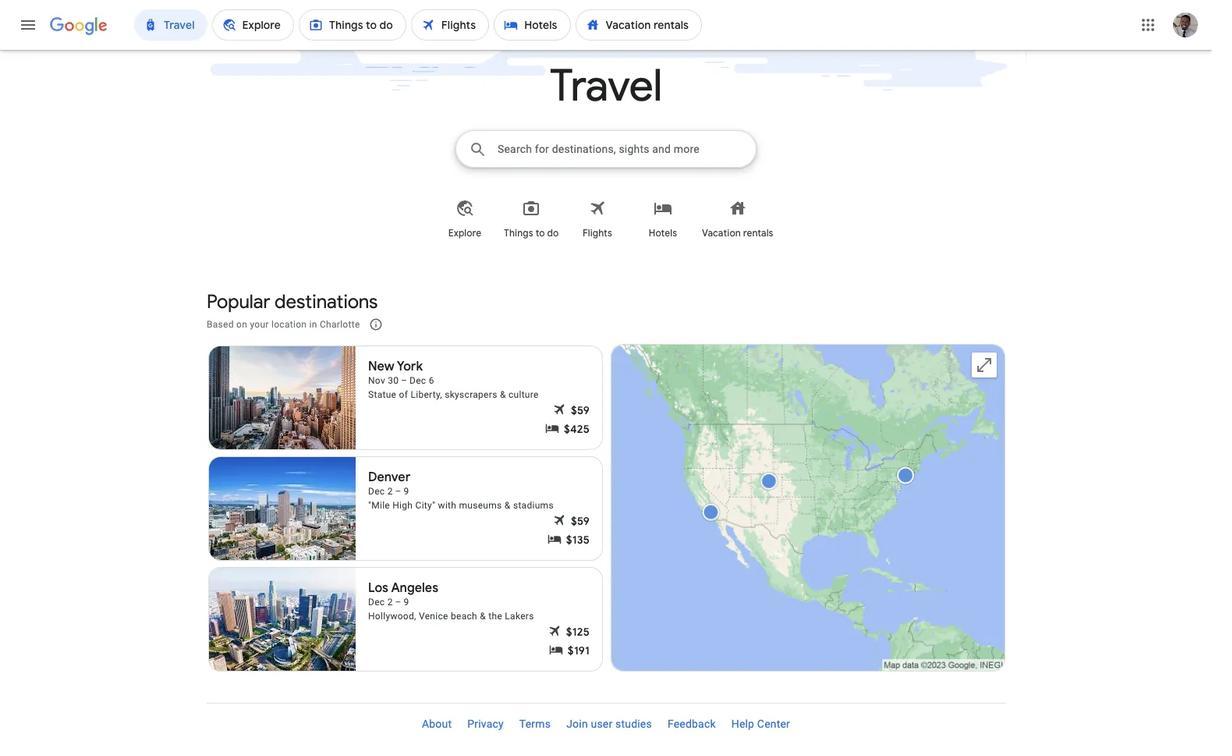Task type: describe. For each thing, give the bounding box(es) containing it.
vacation
[[702, 227, 741, 239]]

help
[[731, 717, 754, 730]]

about
[[422, 717, 452, 730]]

explore
[[448, 227, 481, 239]]

beach
[[451, 610, 477, 621]]

travel heading
[[119, 59, 1093, 114]]

los angeles dec 2 – 9 hollywood, venice beach & the lakers
[[368, 580, 534, 621]]

feedback link
[[660, 711, 724, 736]]

venice
[[419, 610, 448, 621]]

hotels
[[649, 227, 678, 239]]

center
[[757, 717, 790, 730]]

2 – 9 inside los angeles dec 2 – 9 hollywood, venice beach & the lakers
[[387, 596, 409, 607]]

high
[[393, 500, 413, 511]]

30 – dec
[[388, 375, 426, 386]]

to
[[536, 227, 545, 239]]

in
[[309, 319, 317, 330]]

travel
[[550, 59, 662, 114]]

dec inside los angeles dec 2 – 9 hollywood, venice beach & the lakers
[[368, 596, 385, 607]]

hotels link
[[631, 186, 696, 252]]

based
[[207, 319, 234, 330]]

join
[[566, 717, 588, 730]]

$125
[[566, 624, 590, 638]]

on
[[236, 319, 247, 330]]

$59 for denver
[[571, 514, 590, 528]]

explore link
[[432, 186, 498, 252]]

terms link
[[512, 711, 559, 736]]

things to do
[[504, 227, 559, 239]]

statue
[[368, 389, 396, 400]]

los
[[368, 580, 388, 596]]

of
[[399, 389, 408, 400]]

user
[[591, 717, 613, 730]]

59 us dollars element for denver
[[571, 513, 590, 528]]

$59 for new york
[[571, 403, 590, 417]]

new york nov 30 – dec 6 statue of liberty, skyscrapers & culture
[[368, 358, 539, 400]]

based on your location in charlotte
[[207, 319, 360, 330]]

flights
[[583, 227, 613, 239]]

191 us dollars element
[[568, 642, 590, 658]]

2 – 9 inside denver dec 2 – 9 "mile high city" with museums & stadiums
[[387, 486, 409, 496]]

help center link
[[724, 711, 798, 736]]

more information on trips from charlotte. image
[[357, 305, 394, 343]]

privacy
[[467, 717, 504, 730]]

help center
[[731, 717, 790, 730]]

do
[[547, 227, 559, 239]]

425 us dollars element
[[564, 421, 590, 436]]

york
[[397, 358, 423, 374]]

main menu image
[[19, 16, 37, 34]]

denver
[[368, 469, 410, 485]]

popular
[[207, 290, 270, 314]]

& inside los angeles dec 2 – 9 hollywood, venice beach & the lakers
[[480, 610, 486, 621]]

& inside denver dec 2 – 9 "mile high city" with museums & stadiums
[[505, 500, 511, 511]]

studies
[[615, 717, 652, 730]]

vacation rentals
[[702, 227, 774, 239]]

lakers
[[505, 610, 534, 621]]

things
[[504, 227, 533, 239]]

6
[[429, 375, 434, 386]]



Task type: vqa. For each thing, say whether or not it's contained in the screenshot.
first 59 Us Dollars element from the top
yes



Task type: locate. For each thing, give the bounding box(es) containing it.
city"
[[415, 500, 435, 511]]

flights button
[[565, 186, 631, 252]]

1 2 – 9 from the top
[[387, 486, 409, 496]]

2 59 us dollars element from the top
[[571, 513, 590, 528]]

$59 up $425
[[571, 403, 590, 417]]

your
[[250, 319, 269, 330]]

1 dec from the top
[[368, 486, 385, 496]]

& inside new york nov 30 – dec 6 statue of liberty, skyscrapers & culture
[[500, 389, 506, 400]]

Search for destinations, sights and more text field
[[497, 131, 756, 167]]

destinations
[[275, 290, 378, 314]]

0 vertical spatial $59
[[571, 403, 590, 417]]

join user studies
[[566, 717, 652, 730]]

with
[[438, 500, 456, 511]]

& left stadiums
[[505, 500, 511, 511]]

2 dec from the top
[[368, 596, 385, 607]]

0 vertical spatial 2 – 9
[[387, 486, 409, 496]]

$59
[[571, 403, 590, 417], [571, 514, 590, 528]]

$59 up 135 us dollars element
[[571, 514, 590, 528]]

location
[[271, 319, 307, 330]]

vacation rentals button
[[696, 186, 780, 252]]

feedback
[[668, 717, 716, 730]]

about link
[[414, 711, 460, 736]]

0 vertical spatial dec
[[368, 486, 385, 496]]

0 vertical spatial 59 us dollars element
[[571, 402, 590, 418]]

1 vertical spatial 59 us dollars element
[[571, 513, 590, 528]]

culture
[[509, 389, 539, 400]]

2 – 9 up hollywood,
[[387, 596, 409, 607]]

1 vertical spatial $59
[[571, 514, 590, 528]]

& left culture
[[500, 389, 506, 400]]

59 us dollars element up $425
[[571, 402, 590, 418]]

$191
[[568, 643, 590, 657]]

things to do button
[[498, 186, 565, 252]]

dec
[[368, 486, 385, 496], [368, 596, 385, 607]]

angeles
[[391, 580, 438, 596]]

2 – 9 up high
[[387, 486, 409, 496]]

&
[[500, 389, 506, 400], [505, 500, 511, 511], [480, 610, 486, 621]]

1 $59 from the top
[[571, 403, 590, 417]]

& left the
[[480, 610, 486, 621]]

new
[[368, 358, 394, 374]]

flights link
[[565, 186, 631, 252]]

2 2 – 9 from the top
[[387, 596, 409, 607]]

rentals
[[744, 227, 774, 239]]

125 us dollars element
[[566, 624, 590, 639]]

popular destinations
[[207, 290, 378, 314]]

"mile
[[368, 500, 390, 511]]

dec inside denver dec 2 – 9 "mile high city" with museums & stadiums
[[368, 486, 385, 496]]

1 vertical spatial 2 – 9
[[387, 596, 409, 607]]

things to do link
[[498, 186, 565, 252]]

dec down los
[[368, 596, 385, 607]]

dec up "mile
[[368, 486, 385, 496]]

nov
[[368, 375, 385, 386]]

2 – 9
[[387, 486, 409, 496], [387, 596, 409, 607]]

liberty,
[[411, 389, 442, 400]]

hotels button
[[631, 186, 696, 252]]

$135
[[566, 532, 590, 546]]

stadiums
[[513, 500, 554, 511]]

2 vertical spatial &
[[480, 610, 486, 621]]

59 us dollars element up 135 us dollars element
[[571, 513, 590, 528]]

hollywood,
[[368, 610, 416, 621]]

museums
[[459, 500, 502, 511]]

2 $59 from the top
[[571, 514, 590, 528]]

1 59 us dollars element from the top
[[571, 402, 590, 418]]

1 vertical spatial &
[[505, 500, 511, 511]]

privacy link
[[460, 711, 512, 736]]

59 us dollars element for new york
[[571, 402, 590, 418]]

0 vertical spatial &
[[500, 389, 506, 400]]

vacation rentals link
[[696, 186, 780, 252]]

denver dec 2 – 9 "mile high city" with museums & stadiums
[[368, 469, 554, 511]]

the
[[489, 610, 502, 621]]

135 us dollars element
[[566, 532, 590, 547]]

$425
[[564, 422, 590, 436]]

join user studies link
[[559, 711, 660, 736]]

explore button
[[432, 186, 498, 252]]

terms
[[519, 717, 551, 730]]

travel main content
[[0, 0, 1212, 684]]

1 vertical spatial dec
[[368, 596, 385, 607]]

59 us dollars element
[[571, 402, 590, 418], [571, 513, 590, 528]]

charlotte
[[320, 319, 360, 330]]

skyscrapers
[[445, 389, 497, 400]]



